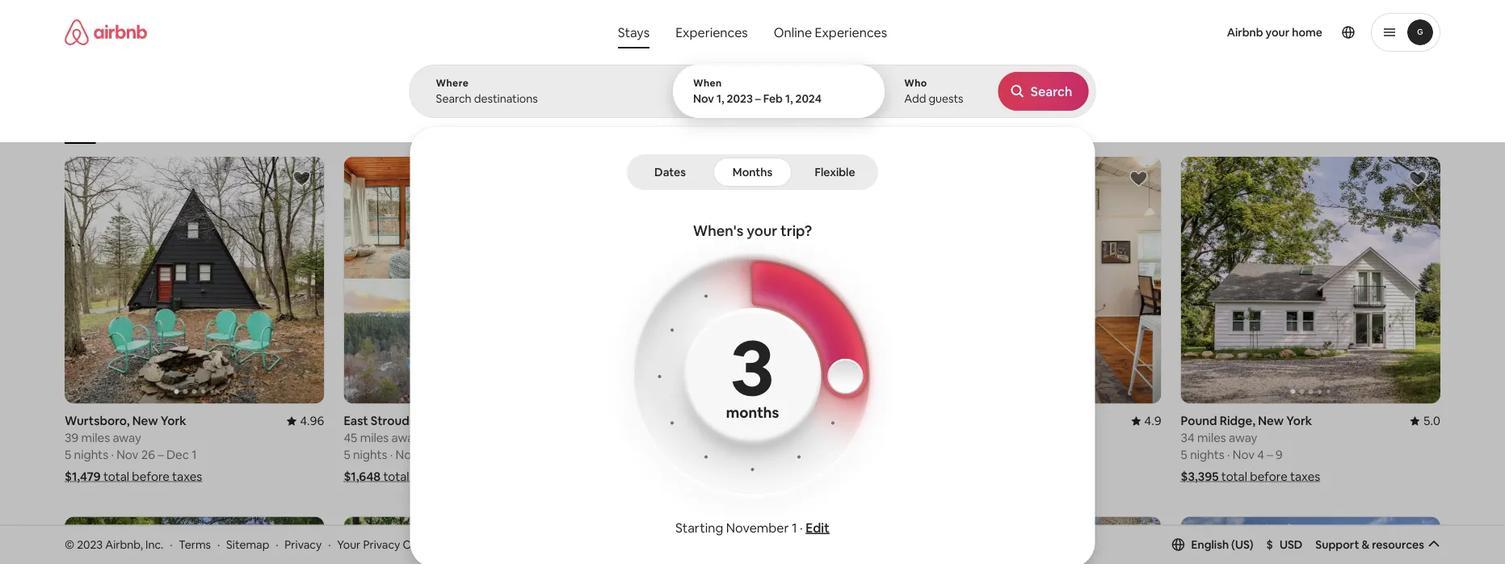 Task type: vqa. For each thing, say whether or not it's contained in the screenshot.
left on
no



Task type: describe. For each thing, give the bounding box(es) containing it.
east
[[344, 413, 368, 429]]

– inside wurtsboro, new york 39 miles away 5 nights · nov 26 – dec 1 $1,479 total before taxes
[[158, 447, 164, 463]]

add to wishlist: pound ridge, new york image
[[1409, 169, 1428, 188]]

dec for york
[[167, 447, 189, 463]]

total for $1,648
[[383, 469, 409, 484]]

$1,648
[[344, 469, 381, 484]]

ski-
[[708, 120, 725, 132]]

flexible
[[815, 165, 856, 179]]

taxes inside bethlehem, connecticut 64 miles away 5 nights · nov 5 – 10 $328 total before taxes
[[723, 469, 753, 484]]

4.96
[[300, 413, 324, 429]]

ski-in/out
[[708, 120, 753, 132]]

– inside bethlehem, connecticut 64 miles away 5 nights · nov 5 – 10 $328 total before taxes
[[709, 447, 715, 463]]

a-frames
[[851, 120, 894, 132]]

5 inside east stroudsburg, pennsylvania 45 miles away 5 nights · nov 26 – dec 1 $1,648 total before taxes
[[344, 447, 351, 463]]

pennsylvania
[[448, 413, 521, 429]]

sitemap link
[[226, 537, 269, 552]]

feb
[[764, 91, 783, 106]]

where
[[436, 77, 469, 89]]

4.87
[[858, 413, 883, 429]]

away inside pound ridge, new york 34 miles away 5 nights · nov 4 – 9 $3,395 total before taxes
[[1230, 430, 1258, 446]]

online experiences
[[774, 24, 888, 40]]

– inside the when nov 1, 2023 – feb 1, 2024
[[756, 91, 761, 106]]

november
[[727, 519, 789, 536]]

english (us) button
[[1173, 537, 1254, 552]]

when
[[693, 77, 722, 89]]

ridge,
[[1220, 413, 1256, 429]]

group containing creative spaces
[[65, 81, 1164, 144]]

(us)
[[1232, 537, 1254, 552]]

flexible button
[[795, 158, 875, 187]]

total for $3,395
[[1222, 469, 1248, 484]]

creative
[[396, 120, 435, 132]]

· right inc.
[[170, 537, 173, 552]]

away inside east stroudsburg, pennsylvania 45 miles away 5 nights · nov 26 – dec 1 $1,648 total before taxes
[[392, 430, 420, 446]]

$
[[1267, 537, 1274, 552]]

new inside pound ridge, new york 34 miles away 5 nights · nov 4 – 9 $3,395 total before taxes
[[1259, 413, 1285, 429]]

starting
[[676, 519, 724, 536]]

inc.
[[146, 537, 164, 552]]

frames
[[862, 120, 894, 132]]

39
[[65, 430, 79, 446]]

45
[[344, 430, 358, 446]]

who
[[905, 77, 928, 89]]

· left your
[[328, 537, 331, 552]]

stays button
[[605, 16, 663, 49]]

wurtsboro, new york 39 miles away 5 nights · nov 26 – dec 1 $1,479 total before taxes
[[65, 413, 202, 484]]

· right terms
[[217, 537, 220, 552]]

your
[[337, 537, 361, 552]]

2024
[[796, 91, 822, 106]]

wurtsboro,
[[65, 413, 130, 429]]

· inside pound ridge, new york 34 miles away 5 nights · nov 4 – 9 $3,395 total before taxes
[[1228, 447, 1231, 463]]

pound
[[1182, 413, 1218, 429]]

add to wishlist: jefferson, new jersey image
[[1130, 169, 1149, 188]]

add to wishlist: bethlehem, connecticut image
[[851, 169, 870, 188]]

display total before taxes switch
[[1398, 103, 1428, 122]]

bethlehem, connecticut 64 miles away 5 nights · nov 5 – 10 $328 total before taxes
[[623, 413, 762, 484]]

connecticut
[[691, 413, 762, 429]]

away inside wurtsboro, new york 39 miles away 5 nights · nov 26 – dec 1 $1,479 total before taxes
[[113, 430, 141, 446]]

$1,479
[[65, 469, 101, 484]]

english
[[1192, 537, 1230, 552]]

profile element
[[915, 0, 1441, 65]]

4.9
[[1145, 413, 1162, 429]]

5 inside pound ridge, new york 34 miles away 5 nights · nov 4 – 9 $3,395 total before taxes
[[1182, 447, 1188, 463]]

before for $1,648
[[412, 469, 450, 484]]

support & resources button
[[1316, 537, 1441, 552]]

nov inside bethlehem, connecticut 64 miles away 5 nights · nov 5 – 10 $328 total before taxes
[[675, 447, 697, 463]]

spaces
[[437, 120, 469, 132]]

choices
[[403, 537, 445, 552]]

©
[[65, 537, 74, 552]]

$ usd
[[1267, 537, 1303, 552]]

4
[[1258, 447, 1265, 463]]

nights inside wurtsboro, new york 39 miles away 5 nights · nov 26 – dec 1 $1,479 total before taxes
[[74, 447, 108, 463]]

4 5 from the left
[[700, 447, 706, 463]]

total for $1,479
[[103, 469, 129, 484]]

stays
[[618, 24, 650, 40]]

farms
[[1009, 120, 1036, 132]]

usd
[[1280, 537, 1303, 552]]

map
[[747, 466, 771, 481]]

stroudsburg,
[[371, 413, 445, 429]]

trending
[[781, 120, 822, 132]]

months
[[733, 165, 773, 179]]

1 for york
[[192, 447, 197, 463]]

34
[[1182, 430, 1195, 446]]

add to wishlist: byram township, new jersey image
[[292, 529, 312, 548]]

3 5 from the left
[[623, 447, 630, 463]]

5 inside wurtsboro, new york 39 miles away 5 nights · nov 26 – dec 1 $1,479 total before taxes
[[65, 447, 71, 463]]

add
[[905, 91, 927, 106]]

countryside
[[1071, 120, 1127, 132]]

– inside east stroudsburg, pennsylvania 45 miles away 5 nights · nov 26 – dec 1 $1,648 total before taxes
[[437, 447, 443, 463]]

sitemap
[[226, 537, 269, 552]]

4.9 out of 5 average rating image
[[1132, 413, 1162, 429]]

bethlehem,
[[623, 413, 688, 429]]

privacy link
[[285, 537, 322, 552]]

nights inside pound ridge, new york 34 miles away 5 nights · nov 4 – 9 $3,395 total before taxes
[[1191, 447, 1225, 463]]

mansions
[[496, 120, 538, 132]]



Task type: locate. For each thing, give the bounding box(es) containing it.
1 horizontal spatial 1,
[[786, 91, 793, 106]]

taxes down "pennsylvania" at the left of page
[[452, 469, 482, 484]]

tab list
[[631, 154, 875, 190]]

tab list inside stays tab panel
[[631, 154, 875, 190]]

· down wurtsboro,
[[111, 447, 114, 463]]

total right $1,479
[[103, 469, 129, 484]]

dec
[[167, 447, 189, 463], [446, 447, 468, 463]]

0 horizontal spatial your
[[747, 221, 778, 240]]

nights up $3,395
[[1191, 447, 1225, 463]]

edit
[[806, 519, 830, 536]]

before up inc.
[[132, 469, 170, 484]]

5 left the 10
[[700, 447, 706, 463]]

2 away from the left
[[392, 430, 420, 446]]

–
[[756, 91, 761, 106], [158, 447, 164, 463], [437, 447, 443, 463], [709, 447, 715, 463], [1268, 447, 1274, 463]]

privacy
[[285, 537, 322, 552], [363, 537, 400, 552]]

airbnb your home link
[[1218, 15, 1333, 49]]

4 nights from the left
[[1191, 447, 1225, 463]]

taxes inside pound ridge, new york 34 miles away 5 nights · nov 4 – 9 $3,395 total before taxes
[[1291, 469, 1321, 484]]

3 total from the left
[[654, 469, 680, 484]]

nov down stroudsburg,
[[396, 447, 418, 463]]

when's your trip?
[[693, 221, 813, 240]]

2 total from the left
[[383, 469, 409, 484]]

taxes
[[172, 469, 202, 484], [452, 469, 482, 484], [723, 469, 753, 484], [1291, 469, 1321, 484]]

10
[[718, 447, 730, 463]]

nights inside east stroudsburg, pennsylvania 45 miles away 5 nights · nov 26 – dec 1 $1,648 total before taxes
[[353, 447, 388, 463]]

miles inside east stroudsburg, pennsylvania 45 miles away 5 nights · nov 26 – dec 1 $1,648 total before taxes
[[360, 430, 389, 446]]

26 inside east stroudsburg, pennsylvania 45 miles away 5 nights · nov 26 – dec 1 $1,648 total before taxes
[[420, 447, 434, 463]]

nov inside the when nov 1, 2023 – feb 1, 2024
[[693, 91, 715, 106]]

edit button
[[806, 519, 830, 536]]

nights up $328
[[632, 447, 667, 463]]

terms link
[[179, 537, 211, 552]]

nov inside wurtsboro, new york 39 miles away 5 nights · nov 26 – dec 1 $1,479 total before taxes
[[117, 447, 139, 463]]

taxes for pound ridge, new york 34 miles away 5 nights · nov 4 – 9 $3,395 total before taxes
[[1291, 469, 1321, 484]]

new right ridge,
[[1259, 413, 1285, 429]]

privacy right your
[[363, 537, 400, 552]]

online experiences link
[[761, 16, 901, 49]]

1 vertical spatial your
[[747, 221, 778, 240]]

total right $328
[[654, 469, 680, 484]]

1 horizontal spatial 2023
[[727, 91, 753, 106]]

2 privacy from the left
[[363, 537, 400, 552]]

omg!
[[646, 120, 672, 132]]

nights
[[74, 447, 108, 463], [353, 447, 388, 463], [632, 447, 667, 463], [1191, 447, 1225, 463]]

0 horizontal spatial dec
[[167, 447, 189, 463]]

nights up $1,648
[[353, 447, 388, 463]]

4 taxes from the left
[[1291, 469, 1321, 484]]

nights inside bethlehem, connecticut 64 miles away 5 nights · nov 5 – 10 $328 total before taxes
[[632, 447, 667, 463]]

1 horizontal spatial york
[[1287, 413, 1313, 429]]

2023 right ©
[[77, 537, 103, 552]]

2023 inside the when nov 1, 2023 – feb 1, 2024
[[727, 91, 753, 106]]

york inside wurtsboro, new york 39 miles away 5 nights · nov 26 – dec 1 $1,479 total before taxes
[[161, 413, 186, 429]]

terms
[[179, 537, 211, 552]]

1 horizontal spatial new
[[1259, 413, 1285, 429]]

– inside pound ridge, new york 34 miles away 5 nights · nov 4 – 9 $3,395 total before taxes
[[1268, 447, 1274, 463]]

experiences button
[[663, 16, 761, 49]]

Where field
[[436, 91, 647, 106]]

1 total from the left
[[103, 469, 129, 484]]

before inside bethlehem, connecticut 64 miles away 5 nights · nov 5 – 10 $328 total before taxes
[[683, 469, 720, 484]]

english (us)
[[1192, 537, 1254, 552]]

add to wishlist: wurtsboro, new york image
[[292, 169, 312, 188]]

0 vertical spatial your
[[1266, 25, 1290, 40]]

your for trip?
[[747, 221, 778, 240]]

your
[[1266, 25, 1290, 40], [747, 221, 778, 240]]

when's
[[693, 221, 744, 240]]

0 horizontal spatial york
[[161, 413, 186, 429]]

before inside wurtsboro, new york 39 miles away 5 nights · nov 26 – dec 1 $1,479 total before taxes
[[132, 469, 170, 484]]

miles down wurtsboro,
[[81, 430, 110, 446]]

online
[[774, 24, 812, 40]]

new right wurtsboro,
[[132, 413, 158, 429]]

york right wurtsboro,
[[161, 413, 186, 429]]

4 before from the left
[[1251, 469, 1288, 484]]

new inside wurtsboro, new york 39 miles away 5 nights · nov 26 – dec 1 $1,479 total before taxes
[[132, 413, 158, 429]]

0 horizontal spatial 1,
[[717, 91, 725, 106]]

nov
[[693, 91, 715, 106], [117, 447, 139, 463], [396, 447, 418, 463], [675, 447, 697, 463], [1233, 447, 1255, 463]]

0 horizontal spatial privacy
[[285, 537, 322, 552]]

1 horizontal spatial 1
[[471, 447, 476, 463]]

1 dec from the left
[[167, 447, 189, 463]]

1 for pennsylvania
[[471, 447, 476, 463]]

dec inside east stroudsburg, pennsylvania 45 miles away 5 nights · nov 26 – dec 1 $1,648 total before taxes
[[446, 447, 468, 463]]

add to wishlist: pine bush, new york image
[[1409, 529, 1428, 548]]

0 horizontal spatial 1
[[192, 447, 197, 463]]

taxes up usd
[[1291, 469, 1321, 484]]

experiences right online at the right top
[[815, 24, 888, 40]]

total inside wurtsboro, new york 39 miles away 5 nights · nov 26 – dec 1 $1,479 total before taxes
[[103, 469, 129, 484]]

nov inside pound ridge, new york 34 miles away 5 nights · nov 4 – 9 $3,395 total before taxes
[[1233, 447, 1255, 463]]

miles down pound
[[1198, 430, 1227, 446]]

1, right feb
[[786, 91, 793, 106]]

nov left 4
[[1233, 447, 1255, 463]]

26 for new
[[141, 447, 155, 463]]

1, down when
[[717, 91, 725, 106]]

before for $3,395
[[1251, 469, 1288, 484]]

your left home
[[1266, 25, 1290, 40]]

1 taxes from the left
[[172, 469, 202, 484]]

months button
[[714, 158, 792, 187]]

taxes inside wurtsboro, new york 39 miles away 5 nights · nov 26 – dec 1 $1,479 total before taxes
[[172, 469, 202, 484]]

· left 4
[[1228, 447, 1231, 463]]

1 inside wurtsboro, new york 39 miles away 5 nights · nov 26 – dec 1 $1,479 total before taxes
[[192, 447, 197, 463]]

0 horizontal spatial experiences
[[676, 24, 748, 40]]

your inside the profile element
[[1266, 25, 1290, 40]]

your for home
[[1266, 25, 1290, 40]]

4.87 out of 5 average rating image
[[846, 413, 883, 429]]

nov left the 10
[[675, 447, 697, 463]]

who add guests
[[905, 77, 964, 106]]

1 1, from the left
[[717, 91, 725, 106]]

show map button
[[699, 454, 807, 493]]

new
[[132, 413, 158, 429], [1259, 413, 1285, 429]]

2 26 from the left
[[420, 447, 434, 463]]

york inside pound ridge, new york 34 miles away 5 nights · nov 4 – 9 $3,395 total before taxes
[[1287, 413, 1313, 429]]

· inside wurtsboro, new york 39 miles away 5 nights · nov 26 – dec 1 $1,479 total before taxes
[[111, 447, 114, 463]]

1 away from the left
[[113, 430, 141, 446]]

3
[[731, 316, 775, 418]]

2023 up the in/out
[[727, 91, 753, 106]]

4 away from the left
[[1230, 430, 1258, 446]]

your inside stays tab panel
[[747, 221, 778, 240]]

total right $3,395
[[1222, 469, 1248, 484]]

$328
[[623, 469, 651, 484]]

experiences up when
[[676, 24, 748, 40]]

2 taxes from the left
[[452, 469, 482, 484]]

what can we help you find? tab list
[[605, 16, 761, 49]]

experiences inside online experiences link
[[815, 24, 888, 40]]

dec for pennsylvania
[[446, 447, 468, 463]]

away
[[113, 430, 141, 446], [392, 430, 420, 446], [672, 430, 700, 446], [1230, 430, 1258, 446]]

2 horizontal spatial 1
[[792, 519, 798, 536]]

26
[[141, 447, 155, 463], [420, 447, 434, 463]]

5 down 39
[[65, 447, 71, 463]]

experiences
[[676, 24, 748, 40], [815, 24, 888, 40]]

1,
[[717, 91, 725, 106], [786, 91, 793, 106]]

away down stroudsburg,
[[392, 430, 420, 446]]

4.96 out of 5 average rating image
[[287, 413, 324, 429]]

2 york from the left
[[1287, 413, 1313, 429]]

0 horizontal spatial 2023
[[77, 537, 103, 552]]

4 miles from the left
[[1198, 430, 1227, 446]]

treehouses
[[921, 120, 974, 132]]

away down ridge,
[[1230, 430, 1258, 446]]

show
[[716, 466, 745, 481]]

2 nights from the left
[[353, 447, 388, 463]]

0 horizontal spatial new
[[132, 413, 158, 429]]

1 horizontal spatial experiences
[[815, 24, 888, 40]]

airbnb
[[1228, 25, 1264, 40]]

total right $1,648
[[383, 469, 409, 484]]

· down stroudsburg,
[[390, 447, 393, 463]]

2 before from the left
[[412, 469, 450, 484]]

experiences inside the "experiences" button
[[676, 24, 748, 40]]

5.0 out of 5 average rating image
[[1411, 413, 1441, 429]]

· left edit button
[[800, 519, 803, 536]]

1 inside stays tab panel
[[792, 519, 798, 536]]

4 total from the left
[[1222, 469, 1248, 484]]

· inside bethlehem, connecticut 64 miles away 5 nights · nov 5 – 10 $328 total before taxes
[[669, 447, 672, 463]]

1 horizontal spatial privacy
[[363, 537, 400, 552]]

2 5 from the left
[[344, 447, 351, 463]]

resources
[[1373, 537, 1425, 552]]

taxes down the 10
[[723, 469, 753, 484]]

taxes inside east stroudsburg, pennsylvania 45 miles away 5 nights · nov 26 – dec 1 $1,648 total before taxes
[[452, 469, 482, 484]]

total inside bethlehem, connecticut 64 miles away 5 nights · nov 5 – 10 $328 total before taxes
[[654, 469, 680, 484]]

miles inside bethlehem, connecticut 64 miles away 5 nights · nov 5 – 10 $328 total before taxes
[[640, 430, 669, 446]]

2 1, from the left
[[786, 91, 793, 106]]

away down wurtsboro,
[[113, 430, 141, 446]]

2 dec from the left
[[446, 447, 468, 463]]

5 down 64
[[623, 447, 630, 463]]

64
[[623, 430, 637, 446]]

airbnb your home
[[1228, 25, 1323, 40]]

© 2023 airbnb, inc. · terms · sitemap · privacy · your privacy choices
[[65, 537, 445, 552]]

5.0
[[1424, 413, 1441, 429]]

·
[[111, 447, 114, 463], [390, 447, 393, 463], [669, 447, 672, 463], [1228, 447, 1231, 463], [800, 519, 803, 536], [170, 537, 173, 552], [217, 537, 220, 552], [276, 537, 278, 552], [328, 537, 331, 552]]

show map
[[716, 466, 771, 481]]

5 down 34
[[1182, 447, 1188, 463]]

tab list containing dates
[[631, 154, 875, 190]]

1 new from the left
[[132, 413, 158, 429]]

0 vertical spatial 2023
[[727, 91, 753, 106]]

1 miles from the left
[[81, 430, 110, 446]]

miles inside pound ridge, new york 34 miles away 5 nights · nov 4 – 9 $3,395 total before taxes
[[1198, 430, 1227, 446]]

3 before from the left
[[683, 469, 720, 484]]

a-
[[851, 120, 862, 132]]

york right ridge,
[[1287, 413, 1313, 429]]

home
[[1293, 25, 1323, 40]]

· inside east stroudsburg, pennsylvania 45 miles away 5 nights · nov 26 – dec 1 $1,648 total before taxes
[[390, 447, 393, 463]]

before inside pound ridge, new york 34 miles away 5 nights · nov 4 – 9 $3,395 total before taxes
[[1251, 469, 1288, 484]]

privacy left your
[[285, 537, 322, 552]]

2023
[[727, 91, 753, 106], [77, 537, 103, 552]]

taxes for wurtsboro, new york 39 miles away 5 nights · nov 26 – dec 1 $1,479 total before taxes
[[172, 469, 202, 484]]

starting november 1 · edit
[[676, 519, 830, 536]]

airbnb,
[[105, 537, 143, 552]]

2 new from the left
[[1259, 413, 1285, 429]]

in/out
[[725, 120, 753, 132]]

miles down bethlehem,
[[640, 430, 669, 446]]

1
[[192, 447, 197, 463], [471, 447, 476, 463], [792, 519, 798, 536]]

nov down wurtsboro,
[[117, 447, 139, 463]]

before down the 10
[[683, 469, 720, 484]]

before for $1,479
[[132, 469, 170, 484]]

add to wishlist: milford, pennsylvania image
[[1130, 529, 1149, 548]]

pound ridge, new york 34 miles away 5 nights · nov 4 – 9 $3,395 total before taxes
[[1182, 413, 1321, 484]]

2 miles from the left
[[360, 430, 389, 446]]

5 5 from the left
[[1182, 447, 1188, 463]]

1 privacy from the left
[[285, 537, 322, 552]]

support & resources
[[1316, 537, 1425, 552]]

dates button
[[631, 158, 711, 187]]

your left trip?
[[747, 221, 778, 240]]

1 york from the left
[[161, 413, 186, 429]]

· down bethlehem,
[[669, 447, 672, 463]]

&
[[1362, 537, 1370, 552]]

before down stroudsburg,
[[412, 469, 450, 484]]

none search field containing 3
[[409, 0, 1097, 564]]

trip?
[[781, 221, 813, 240]]

None search field
[[409, 0, 1097, 564]]

when nov 1, 2023 – feb 1, 2024
[[693, 77, 822, 106]]

miles right 45
[[360, 430, 389, 446]]

support
[[1316, 537, 1360, 552]]

east stroudsburg, pennsylvania 45 miles away 5 nights · nov 26 – dec 1 $1,648 total before taxes
[[344, 413, 521, 484]]

· left add to wishlist: byram township, new jersey image
[[276, 537, 278, 552]]

total inside east stroudsburg, pennsylvania 45 miles away 5 nights · nov 26 – dec 1 $1,648 total before taxes
[[383, 469, 409, 484]]

nov down when
[[693, 91, 715, 106]]

nights up $1,479
[[74, 447, 108, 463]]

3 away from the left
[[672, 430, 700, 446]]

3 nights from the left
[[632, 447, 667, 463]]

taxes for east stroudsburg, pennsylvania 45 miles away 5 nights · nov 26 – dec 1 $1,648 total before taxes
[[452, 469, 482, 484]]

miles inside wurtsboro, new york 39 miles away 5 nights · nov 26 – dec 1 $1,479 total before taxes
[[81, 430, 110, 446]]

lakefront
[[566, 120, 610, 132]]

1 horizontal spatial 26
[[420, 447, 434, 463]]

creative spaces
[[396, 120, 469, 132]]

taxes up terms
[[172, 469, 202, 484]]

group
[[65, 81, 1164, 144], [65, 157, 324, 404], [344, 157, 604, 404], [623, 157, 883, 404], [902, 157, 1162, 404], [1182, 157, 1441, 404], [65, 517, 324, 564], [344, 517, 604, 564], [623, 517, 883, 564], [902, 517, 1162, 564], [1182, 517, 1441, 564]]

$3,395
[[1182, 469, 1220, 484]]

2 experiences from the left
[[815, 24, 888, 40]]

1 horizontal spatial dec
[[446, 447, 468, 463]]

26 inside wurtsboro, new york 39 miles away 5 nights · nov 26 – dec 1 $1,479 total before taxes
[[141, 447, 155, 463]]

0 horizontal spatial 26
[[141, 447, 155, 463]]

1 experiences from the left
[[676, 24, 748, 40]]

5 down 45
[[344, 447, 351, 463]]

before down 4
[[1251, 469, 1288, 484]]

1 inside east stroudsburg, pennsylvania 45 miles away 5 nights · nov 26 – dec 1 $1,648 total before taxes
[[471, 447, 476, 463]]

1 horizontal spatial your
[[1266, 25, 1290, 40]]

total inside pound ridge, new york 34 miles away 5 nights · nov 4 – 9 $3,395 total before taxes
[[1222, 469, 1248, 484]]

· inside stays tab panel
[[800, 519, 803, 536]]

3 miles from the left
[[640, 430, 669, 446]]

away inside bethlehem, connecticut 64 miles away 5 nights · nov 5 – 10 $328 total before taxes
[[672, 430, 700, 446]]

1 nights from the left
[[74, 447, 108, 463]]

1 before from the left
[[132, 469, 170, 484]]

months
[[726, 403, 780, 422]]

1 26 from the left
[[141, 447, 155, 463]]

3 taxes from the left
[[723, 469, 753, 484]]

1 5 from the left
[[65, 447, 71, 463]]

miles
[[81, 430, 110, 446], [360, 430, 389, 446], [640, 430, 669, 446], [1198, 430, 1227, 446]]

away down bethlehem,
[[672, 430, 700, 446]]

9
[[1276, 447, 1284, 463]]

before inside east stroudsburg, pennsylvania 45 miles away 5 nights · nov 26 – dec 1 $1,648 total before taxes
[[412, 469, 450, 484]]

stays tab panel
[[409, 65, 1097, 564]]

guests
[[929, 91, 964, 106]]

1 vertical spatial 2023
[[77, 537, 103, 552]]

nov inside east stroudsburg, pennsylvania 45 miles away 5 nights · nov 26 – dec 1 $1,648 total before taxes
[[396, 447, 418, 463]]

5
[[65, 447, 71, 463], [344, 447, 351, 463], [623, 447, 630, 463], [700, 447, 706, 463], [1182, 447, 1188, 463]]

26 for stroudsburg,
[[420, 447, 434, 463]]

dec inside wurtsboro, new york 39 miles away 5 nights · nov 26 – dec 1 $1,479 total before taxes
[[167, 447, 189, 463]]



